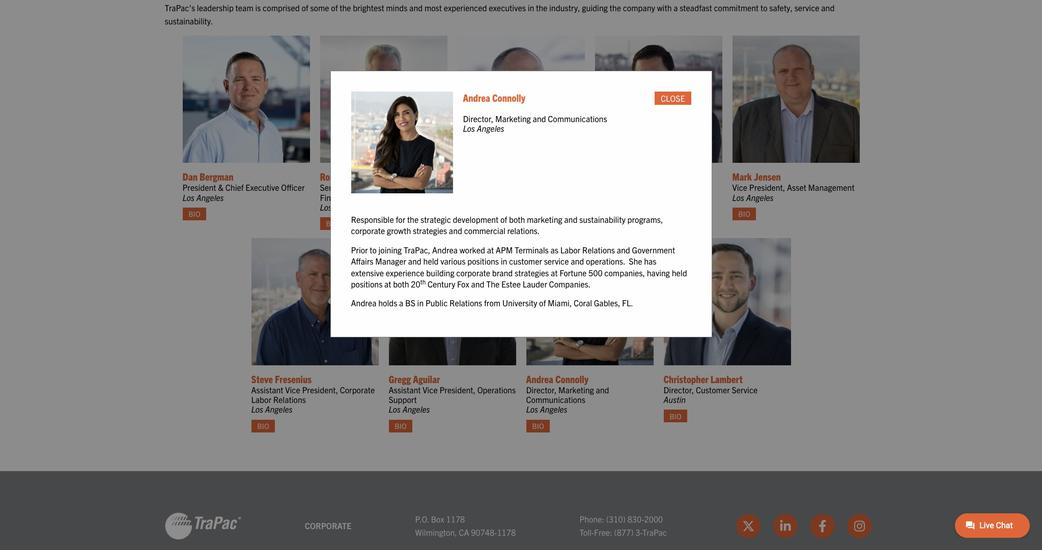 Task type: vqa. For each thing, say whether or not it's contained in the screenshot.


Task type: locate. For each thing, give the bounding box(es) containing it.
in inside trapac's leadership team is comprised of some of the brightest minds and most experienced executives in the industry, guiding the company with a steadfast commitment to safety, service and sustainability.
[[528, 3, 535, 13]]

held up "building"
[[424, 256, 439, 267]]

director,
[[463, 114, 494, 124], [527, 385, 557, 395], [664, 385, 695, 395]]

brand
[[493, 268, 513, 278]]

labor right as
[[561, 245, 581, 255]]

positions
[[468, 256, 499, 267], [351, 279, 383, 289]]

corporate
[[340, 385, 375, 395], [305, 521, 352, 531]]

corporate up fox
[[457, 268, 491, 278]]

1 horizontal spatial director,
[[527, 385, 557, 395]]

assistant
[[251, 385, 284, 395], [389, 385, 421, 395]]

1 vertical spatial relations
[[450, 298, 483, 308]]

1 horizontal spatial positions
[[468, 256, 499, 267]]

officer up responsible
[[354, 192, 378, 203]]

positions down extensive
[[351, 279, 383, 289]]

2 horizontal spatial director,
[[664, 385, 695, 395]]

a right with
[[674, 3, 678, 13]]

bio link down austin
[[664, 410, 688, 423]]

1 vertical spatial at
[[551, 268, 558, 278]]

chief right &
[[226, 183, 244, 193]]

0 horizontal spatial corporate
[[351, 226, 385, 236]]

vice
[[345, 183, 360, 193], [733, 183, 748, 193], [285, 385, 301, 395], [423, 385, 438, 395]]

fox
[[458, 279, 470, 289]]

relations inside "steve fresenius assistant vice president, corporate labor relations los angeles"
[[273, 395, 306, 405]]

0 vertical spatial strategies
[[413, 226, 447, 236]]

bio link down mark
[[733, 208, 757, 221]]

chief inside dan bergman president & chief executive officer los angeles
[[226, 183, 244, 193]]

director, inside the christopher lambert director, customer service austin
[[664, 385, 695, 395]]

0 vertical spatial labor
[[561, 245, 581, 255]]

los inside director, marketing and communications los angeles
[[463, 123, 475, 134]]

1 vertical spatial strategies
[[515, 268, 549, 278]]

of
[[302, 3, 309, 13], [331, 3, 338, 13], [501, 215, 508, 225], [540, 298, 546, 308]]

1 horizontal spatial in
[[501, 256, 508, 267]]

vice inside "steve fresenius assistant vice president, corporate labor relations los angeles"
[[285, 385, 301, 395]]

corporate image
[[165, 512, 241, 541]]

to right prior
[[370, 245, 377, 255]]

1 vertical spatial marketing
[[559, 385, 594, 395]]

to left the safety,
[[761, 3, 768, 13]]

&
[[218, 183, 224, 193]]

los inside "ron triemstra senior vice president, chief financial officer los angeles"
[[320, 202, 332, 212]]

steve fresenius assistant vice president, corporate labor relations los angeles
[[251, 373, 375, 415]]

1 horizontal spatial corporate
[[457, 268, 491, 278]]

and inside the andrea connolly director, marketing and communications los angeles
[[596, 385, 610, 395]]

president, inside "ron triemstra senior vice president, chief financial officer los angeles"
[[361, 183, 397, 193]]

vice right senior
[[345, 183, 360, 193]]

vice inside 'mark jensen vice president, asset management los angeles'
[[733, 183, 748, 193]]

bio left programs, at right top
[[601, 219, 613, 228]]

relations up 500
[[583, 245, 616, 255]]

assistant inside "steve fresenius assistant vice president, corporate labor relations los angeles"
[[251, 385, 284, 395]]

of up commercial
[[501, 215, 508, 225]]

at
[[487, 245, 494, 255], [551, 268, 558, 278], [385, 279, 392, 289]]

director, inside director, marketing and communications los angeles
[[463, 114, 494, 124]]

bio link down the andrea connolly director, marketing and communications los angeles at the bottom
[[527, 420, 551, 433]]

service
[[732, 385, 758, 395]]

0 vertical spatial to
[[761, 3, 768, 13]]

1 horizontal spatial a
[[674, 3, 678, 13]]

1178 right ca on the bottom left
[[497, 528, 516, 538]]

sustainability
[[580, 215, 626, 225]]

some
[[310, 3, 329, 13]]

manager
[[376, 256, 407, 267]]

0 vertical spatial at
[[487, 245, 494, 255]]

1 horizontal spatial service
[[795, 3, 820, 13]]

both inside prior to joining trapac, andrea worked at apm terminals as labor relations and government affairs manager and held various positions in customer service and operations.  she has extensive experience building corporate brand strategies at fortune 500 companies, having held positions at both 20
[[393, 279, 409, 289]]

at left apm
[[487, 245, 494, 255]]

to
[[761, 3, 768, 13], [370, 245, 377, 255]]

senior
[[320, 183, 343, 193]]

vice left jensen
[[733, 183, 748, 193]]

bio link down president
[[183, 208, 207, 221]]

director, left customer
[[664, 385, 695, 395]]

close
[[661, 93, 686, 103]]

corporate down responsible
[[351, 226, 385, 236]]

p.o.
[[416, 515, 430, 525]]

20
[[411, 279, 421, 289]]

2 assistant from the left
[[389, 385, 421, 395]]

1 horizontal spatial held
[[672, 268, 688, 278]]

angeles inside the andrea connolly director, marketing and communications los angeles
[[541, 405, 568, 415]]

relations down fox
[[450, 298, 483, 308]]

1 vertical spatial corporate
[[457, 268, 491, 278]]

connolly for andrea connolly
[[493, 91, 526, 104]]

2 horizontal spatial in
[[528, 3, 535, 13]]

prior to joining trapac, andrea worked at apm terminals as labor relations and government affairs manager and held various positions in customer service and operations.  she has extensive experience building corporate brand strategies at fortune 500 companies, having held positions at both 20
[[351, 245, 688, 289]]

bio down president
[[189, 209, 201, 219]]

1 vertical spatial both
[[393, 279, 409, 289]]

1 horizontal spatial both
[[509, 215, 525, 225]]

vice inside "gregg aguilar assistant vice president, operations support los angeles"
[[423, 385, 438, 395]]

ron triemstra senior vice president, chief financial officer los angeles
[[320, 170, 418, 212]]

the
[[340, 3, 351, 13], [536, 3, 548, 13], [610, 3, 622, 13], [408, 215, 419, 225]]

both inside 'responsible for the strategic development of both marketing and sustainability programs, corporate growth strategies and commercial relations.'
[[509, 215, 525, 225]]

0 vertical spatial corporate
[[351, 226, 385, 236]]

0 vertical spatial service
[[795, 3, 820, 13]]

century
[[428, 279, 456, 289]]

most
[[425, 3, 442, 13]]

bio down austin
[[670, 412, 682, 421]]

0 horizontal spatial director,
[[463, 114, 494, 124]]

andrea inside the andrea connolly director, marketing and communications los angeles
[[527, 373, 554, 386]]

building
[[427, 268, 455, 278]]

andrea
[[463, 91, 491, 104], [433, 245, 458, 255], [351, 298, 377, 308], [527, 373, 554, 386]]

both up relations.
[[509, 215, 525, 225]]

0 vertical spatial held
[[424, 256, 439, 267]]

1 chief from the left
[[226, 183, 244, 193]]

the right guiding at the right of page
[[610, 3, 622, 13]]

1 vertical spatial positions
[[351, 279, 383, 289]]

ron
[[320, 170, 335, 183]]

0 horizontal spatial strategies
[[413, 226, 447, 236]]

a inside trapac's leadership team is comprised of some of the brightest minds and most experienced executives in the industry, guiding the company with a steadfast commitment to safety, service and sustainability.
[[674, 3, 678, 13]]

1 vertical spatial communications
[[527, 395, 586, 405]]

communications inside director, marketing and communications los angeles
[[548, 114, 608, 124]]

1178
[[447, 515, 465, 525], [497, 528, 516, 538]]

1 horizontal spatial 1178
[[497, 528, 516, 538]]

0 vertical spatial communications
[[548, 114, 608, 124]]

los
[[463, 123, 475, 134], [183, 192, 195, 203], [733, 192, 745, 203], [320, 202, 332, 212], [251, 405, 264, 415], [389, 405, 401, 415], [527, 405, 539, 415]]

strategies down strategic
[[413, 226, 447, 236]]

bio down the andrea connolly director, marketing and communications los angeles at the bottom
[[533, 422, 544, 431]]

0 vertical spatial connolly
[[493, 91, 526, 104]]

director, down andrea connolly
[[463, 114, 494, 124]]

footer containing p.o. box 1178
[[0, 472, 1043, 551]]

angeles inside 'mark jensen vice president, asset management los angeles'
[[747, 192, 774, 203]]

1 assistant from the left
[[251, 385, 284, 395]]

main content
[[155, 0, 888, 441]]

fl.
[[623, 298, 634, 308]]

1 horizontal spatial assistant
[[389, 385, 421, 395]]

bio link for christopher lambert
[[664, 410, 688, 423]]

1 horizontal spatial marketing
[[559, 385, 594, 395]]

0 vertical spatial positions
[[468, 256, 499, 267]]

president, inside "steve fresenius assistant vice president, corporate labor relations los angeles"
[[302, 385, 338, 395]]

1 vertical spatial held
[[672, 268, 688, 278]]

0 horizontal spatial service
[[544, 256, 569, 267]]

0 vertical spatial in
[[528, 3, 535, 13]]

0 vertical spatial relations
[[583, 245, 616, 255]]

minds
[[386, 3, 408, 13]]

leadership
[[197, 3, 234, 13]]

0 vertical spatial corporate
[[340, 385, 375, 395]]

2 horizontal spatial relations
[[583, 245, 616, 255]]

vice for gregg aguilar
[[423, 385, 438, 395]]

triemstra
[[337, 170, 373, 183]]

of right some
[[331, 3, 338, 13]]

industry,
[[550, 3, 581, 13]]

0 horizontal spatial relations
[[273, 395, 306, 405]]

president, for ron triemstra
[[361, 183, 397, 193]]

and inside director, marketing and communications los angeles
[[533, 114, 546, 124]]

0 horizontal spatial connolly
[[493, 91, 526, 104]]

0 horizontal spatial to
[[370, 245, 377, 255]]

connolly for andrea connolly director, marketing and communications los angeles
[[556, 373, 589, 386]]

president, for gregg aguilar
[[440, 385, 476, 395]]

relations inside prior to joining trapac, andrea worked at apm terminals as labor relations and government affairs manager and held various positions in customer service and operations.  she has extensive experience building corporate brand strategies at fortune 500 companies, having held positions at both 20
[[583, 245, 616, 255]]

marketing
[[496, 114, 531, 124], [559, 385, 594, 395]]

a left bs
[[400, 298, 404, 308]]

of left miami,
[[540, 298, 546, 308]]

president, inside "gregg aguilar assistant vice president, operations support los angeles"
[[440, 385, 476, 395]]

bio link down financial
[[320, 218, 344, 230]]

bio for christopher lambert
[[670, 412, 682, 421]]

0 vertical spatial marketing
[[496, 114, 531, 124]]

bergman
[[200, 170, 234, 183]]

programs,
[[628, 215, 664, 225]]

0 horizontal spatial a
[[400, 298, 404, 308]]

assistant inside "gregg aguilar assistant vice president, operations support los angeles"
[[389, 385, 421, 395]]

0 horizontal spatial at
[[385, 279, 392, 289]]

(310)
[[607, 515, 626, 525]]

vice right support
[[423, 385, 438, 395]]

vice for ron triemstra
[[345, 183, 360, 193]]

0 horizontal spatial officer
[[281, 183, 305, 193]]

bio link down support
[[389, 420, 413, 433]]

various
[[441, 256, 466, 267]]

1 vertical spatial a
[[400, 298, 404, 308]]

corporate inside 'responsible for the strategic development of both marketing and sustainability programs, corporate growth strategies and commercial relations.'
[[351, 226, 385, 236]]

0 horizontal spatial labor
[[251, 395, 272, 405]]

angeles inside "steve fresenius assistant vice president, corporate labor relations los angeles"
[[265, 405, 293, 415]]

1 horizontal spatial connolly
[[556, 373, 589, 386]]

phone: (310) 830-2000 toll-free: (877) 3-trapac
[[580, 515, 667, 538]]

strategies up lauder
[[515, 268, 549, 278]]

1 horizontal spatial relations
[[450, 298, 483, 308]]

2 vertical spatial relations
[[273, 395, 306, 405]]

0 horizontal spatial both
[[393, 279, 409, 289]]

experience
[[386, 268, 425, 278]]

1 horizontal spatial to
[[761, 3, 768, 13]]

at up "holds"
[[385, 279, 392, 289]]

at left fortune
[[551, 268, 558, 278]]

in
[[528, 3, 535, 13], [501, 256, 508, 267], [418, 298, 424, 308]]

chief up for
[[399, 183, 418, 193]]

1 horizontal spatial at
[[487, 245, 494, 255]]

experienced
[[444, 3, 487, 13]]

1 vertical spatial labor
[[251, 395, 272, 405]]

connolly inside andrea connolly "dialog"
[[493, 91, 526, 104]]

the right for
[[408, 215, 419, 225]]

0 vertical spatial a
[[674, 3, 678, 13]]

bio for ron triemstra
[[326, 219, 338, 228]]

los inside "gregg aguilar assistant vice president, operations support los angeles"
[[389, 405, 401, 415]]

0 horizontal spatial positions
[[351, 279, 383, 289]]

estee
[[502, 279, 521, 289]]

corporate inside "steve fresenius assistant vice president, corporate labor relations los angeles"
[[340, 385, 375, 395]]

0 horizontal spatial assistant
[[251, 385, 284, 395]]

service down as
[[544, 256, 569, 267]]

in right executives
[[528, 3, 535, 13]]

1 horizontal spatial strategies
[[515, 268, 549, 278]]

connolly
[[493, 91, 526, 104], [556, 373, 589, 386]]

1 vertical spatial in
[[501, 256, 508, 267]]

bio down steve
[[257, 422, 269, 431]]

assistant for steve
[[251, 385, 284, 395]]

2 horizontal spatial at
[[551, 268, 558, 278]]

0 horizontal spatial chief
[[226, 183, 244, 193]]

0 horizontal spatial held
[[424, 256, 439, 267]]

with
[[658, 3, 672, 13]]

relations down fresenius on the bottom of page
[[273, 395, 306, 405]]

held right having
[[672, 268, 688, 278]]

vice inside "ron triemstra senior vice president, chief financial officer los angeles"
[[345, 183, 360, 193]]

830-
[[628, 515, 645, 525]]

0 vertical spatial both
[[509, 215, 525, 225]]

chief
[[226, 183, 244, 193], [399, 183, 418, 193]]

1 vertical spatial connolly
[[556, 373, 589, 386]]

positions down "worked"
[[468, 256, 499, 267]]

vice right steve
[[285, 385, 301, 395]]

labor down steve
[[251, 395, 272, 405]]

president, for steve fresenius
[[302, 385, 338, 395]]

director, for andrea connolly
[[527, 385, 557, 395]]

officer right executive
[[281, 183, 305, 193]]

terminals
[[515, 245, 549, 255]]

strategies inside prior to joining trapac, andrea worked at apm terminals as labor relations and government affairs manager and held various positions in customer service and operations.  she has extensive experience building corporate brand strategies at fortune 500 companies, having held positions at both 20
[[515, 268, 549, 278]]

as
[[551, 245, 559, 255]]

president, inside 'mark jensen vice president, asset management los angeles'
[[750, 183, 786, 193]]

service right the safety,
[[795, 3, 820, 13]]

0 vertical spatial 1178
[[447, 515, 465, 525]]

2 vertical spatial in
[[418, 298, 424, 308]]

2 chief from the left
[[399, 183, 418, 193]]

bio down support
[[395, 422, 407, 431]]

director, inside the andrea connolly director, marketing and communications los angeles
[[527, 385, 557, 395]]

has
[[645, 256, 657, 267]]

in right bs
[[418, 298, 424, 308]]

footer
[[0, 472, 1043, 551]]

1 vertical spatial service
[[544, 256, 569, 267]]

1 vertical spatial to
[[370, 245, 377, 255]]

holds
[[379, 298, 398, 308]]

financial
[[320, 192, 352, 203]]

in down apm
[[501, 256, 508, 267]]

0 horizontal spatial 1178
[[447, 515, 465, 525]]

1 horizontal spatial officer
[[354, 192, 378, 203]]

1178 up ca on the bottom left
[[447, 515, 465, 525]]

university
[[503, 298, 538, 308]]

1 vertical spatial corporate
[[305, 521, 352, 531]]

lambert
[[711, 373, 743, 386]]

strategies
[[413, 226, 447, 236], [515, 268, 549, 278]]

bio down financial
[[326, 219, 338, 228]]

officer
[[281, 183, 305, 193], [354, 192, 378, 203]]

bio down mark
[[739, 209, 751, 219]]

1 horizontal spatial labor
[[561, 245, 581, 255]]

connolly inside the andrea connolly director, marketing and communications los angeles
[[556, 373, 589, 386]]

labor inside "steve fresenius assistant vice president, corporate labor relations los angeles"
[[251, 395, 272, 405]]

both down the experience
[[393, 279, 409, 289]]

0 horizontal spatial marketing
[[496, 114, 531, 124]]

1 horizontal spatial chief
[[399, 183, 418, 193]]

bio link for dan bergman
[[183, 208, 207, 221]]

bio link down steve
[[251, 420, 275, 433]]

toll-
[[580, 528, 595, 538]]

director, right operations
[[527, 385, 557, 395]]

box
[[431, 515, 445, 525]]

a
[[674, 3, 678, 13], [400, 298, 404, 308]]

both
[[509, 215, 525, 225], [393, 279, 409, 289]]

company
[[623, 3, 656, 13]]

bio for steve fresenius
[[257, 422, 269, 431]]



Task type: describe. For each thing, give the bounding box(es) containing it.
customer
[[510, 256, 543, 267]]

support
[[389, 395, 417, 405]]

angeles inside dan bergman president & chief executive officer los angeles
[[197, 192, 224, 203]]

service inside prior to joining trapac, andrea worked at apm terminals as labor relations and government affairs manager and held various positions in customer service and operations.  she has extensive experience building corporate brand strategies at fortune 500 companies, having held positions at both 20
[[544, 256, 569, 267]]

ca
[[459, 528, 469, 538]]

government
[[633, 245, 676, 255]]

trapac
[[643, 528, 667, 538]]

christopher
[[664, 373, 709, 386]]

los inside 'mark jensen vice president, asset management los angeles'
[[733, 192, 745, 203]]

customer
[[696, 385, 731, 395]]

operations
[[478, 385, 516, 395]]

andrea for andrea connolly
[[463, 91, 491, 104]]

los inside the andrea connolly director, marketing and communications los angeles
[[527, 405, 539, 415]]

bio link for ron triemstra
[[320, 218, 344, 230]]

companies,
[[605, 268, 646, 278]]

asset
[[788, 183, 807, 193]]

500
[[589, 268, 603, 278]]

brightest
[[353, 3, 384, 13]]

is
[[255, 3, 261, 13]]

los inside "steve fresenius assistant vice president, corporate labor relations los angeles"
[[251, 405, 264, 415]]

los inside dan bergman president & chief executive officer los angeles
[[183, 192, 195, 203]]

bio for mark jensen
[[739, 209, 751, 219]]

a inside "dialog"
[[400, 298, 404, 308]]

th
[[421, 278, 426, 286]]

the inside 'responsible for the strategic development of both marketing and sustainability programs, corporate growth strategies and commercial relations.'
[[408, 215, 419, 225]]

bio link for steve fresenius
[[251, 420, 275, 433]]

and inside th century fox and the estee lauder companies.
[[472, 279, 485, 289]]

dan
[[183, 170, 198, 183]]

angeles inside director, marketing and communications los angeles
[[477, 123, 505, 134]]

free:
[[595, 528, 613, 538]]

andrea for andrea connolly director, marketing and communications los angeles
[[527, 373, 554, 386]]

strategies inside 'responsible for the strategic development of both marketing and sustainability programs, corporate growth strategies and commercial relations.'
[[413, 226, 447, 236]]

officer inside dan bergman president & chief executive officer los angeles
[[281, 183, 305, 193]]

angeles inside "ron triemstra senior vice president, chief financial officer los angeles"
[[334, 202, 362, 212]]

jensen
[[755, 170, 781, 183]]

vice for steve fresenius
[[285, 385, 301, 395]]

3-
[[636, 528, 643, 538]]

marketing inside the andrea connolly director, marketing and communications los angeles
[[559, 385, 594, 395]]

the left brightest
[[340, 3, 351, 13]]

andrea holds a bs in public relations from university of miami, coral gables, fl.
[[351, 298, 634, 308]]

sustainability.
[[165, 16, 213, 26]]

gables,
[[594, 298, 621, 308]]

assistant for gregg
[[389, 385, 421, 395]]

in inside prior to joining trapac, andrea worked at apm terminals as labor relations and government affairs manager and held various positions in customer service and operations.  she has extensive experience building corporate brand strategies at fortune 500 companies, having held positions at both 20
[[501, 256, 508, 267]]

management
[[809, 183, 855, 193]]

she
[[629, 256, 643, 267]]

chief inside "ron triemstra senior vice president, chief financial officer los angeles"
[[399, 183, 418, 193]]

bio for gregg aguilar
[[395, 422, 407, 431]]

bio link for andrea connolly
[[527, 420, 551, 433]]

executives
[[489, 3, 526, 13]]

executive
[[246, 183, 280, 193]]

trapac,
[[404, 245, 431, 255]]

andrea inside prior to joining trapac, andrea worked at apm terminals as labor relations and government affairs manager and held various positions in customer service and operations.  she has extensive experience building corporate brand strategies at fortune 500 companies, having held positions at both 20
[[433, 245, 458, 255]]

prior
[[351, 245, 368, 255]]

the
[[487, 279, 500, 289]]

officer inside "ron triemstra senior vice president, chief financial officer los angeles"
[[354, 192, 378, 203]]

close button
[[655, 92, 692, 105]]

marketing inside director, marketing and communications los angeles
[[496, 114, 531, 124]]

commitment
[[715, 3, 759, 13]]

growth
[[387, 226, 411, 236]]

lauder
[[523, 279, 548, 289]]

of left some
[[302, 3, 309, 13]]

mark
[[733, 170, 752, 183]]

bio link for gregg aguilar
[[389, 420, 413, 433]]

(877)
[[615, 528, 634, 538]]

service inside trapac's leadership team is comprised of some of the brightest minds and most experienced executives in the industry, guiding the company with a steadfast commitment to safety, service and sustainability.
[[795, 3, 820, 13]]

1 vertical spatial 1178
[[497, 528, 516, 538]]

steve
[[251, 373, 273, 386]]

0 horizontal spatial in
[[418, 298, 424, 308]]

extensive
[[351, 268, 384, 278]]

andrea connolly
[[463, 91, 526, 104]]

labor inside prior to joining trapac, andrea worked at apm terminals as labor relations and government affairs manager and held various positions in customer service and operations.  she has extensive experience building corporate brand strategies at fortune 500 companies, having held positions at both 20
[[561, 245, 581, 255]]

president
[[183, 183, 216, 193]]

angeles inside "gregg aguilar assistant vice president, operations support los angeles"
[[403, 405, 430, 415]]

apm
[[496, 245, 513, 255]]

corporate inside prior to joining trapac, andrea worked at apm terminals as labor relations and government affairs manager and held various positions in customer service and operations.  she has extensive experience building corporate brand strategies at fortune 500 companies, having held positions at both 20
[[457, 268, 491, 278]]

bio up "worked"
[[464, 219, 476, 228]]

aguilar
[[413, 373, 440, 386]]

bio link for mark jensen
[[733, 208, 757, 221]]

th century fox and the estee lauder companies.
[[421, 278, 591, 289]]

bio link up "worked"
[[458, 218, 482, 230]]

comprised
[[263, 3, 300, 13]]

to inside trapac's leadership team is comprised of some of the brightest minds and most experienced executives in the industry, guiding the company with a steadfast commitment to safety, service and sustainability.
[[761, 3, 768, 13]]

trapac's
[[165, 3, 195, 13]]

phone:
[[580, 515, 605, 525]]

gregg aguilar assistant vice president, operations support los angeles
[[389, 373, 516, 415]]

responsible
[[351, 215, 394, 225]]

2000
[[645, 515, 664, 525]]

bio link left programs, at right top
[[595, 218, 619, 230]]

guiding
[[583, 3, 608, 13]]

joining
[[379, 245, 402, 255]]

relations.
[[508, 226, 540, 236]]

to inside prior to joining trapac, andrea worked at apm terminals as labor relations and government affairs manager and held various positions in customer service and operations.  she has extensive experience building corporate brand strategies at fortune 500 companies, having held positions at both 20
[[370, 245, 377, 255]]

affairs
[[351, 256, 374, 267]]

p.o. box 1178 wilmington, ca 90748-1178
[[416, 515, 516, 538]]

strategic
[[421, 215, 451, 225]]

team
[[236, 3, 254, 13]]

90748-
[[471, 528, 497, 538]]

companies.
[[550, 279, 591, 289]]

gregg
[[389, 373, 411, 386]]

andrea for andrea holds a bs in public relations from university of miami, coral gables, fl.
[[351, 298, 377, 308]]

worked
[[460, 245, 486, 255]]

director, for christopher lambert
[[664, 385, 695, 395]]

marketing
[[527, 215, 563, 225]]

steadfast
[[680, 3, 713, 13]]

dan bergman president & chief executive officer los angeles
[[183, 170, 305, 203]]

bs
[[406, 298, 416, 308]]

from
[[485, 298, 501, 308]]

the left industry,
[[536, 3, 548, 13]]

christopher lambert director, customer service austin
[[664, 373, 758, 405]]

main content containing dan bergman
[[155, 0, 888, 441]]

of inside 'responsible for the strategic development of both marketing and sustainability programs, corporate growth strategies and commercial relations.'
[[501, 215, 508, 225]]

corporate inside footer
[[305, 521, 352, 531]]

bio for andrea connolly
[[533, 422, 544, 431]]

coral
[[574, 298, 593, 308]]

bio for dan bergman
[[189, 209, 201, 219]]

fresenius
[[275, 373, 312, 386]]

austin
[[664, 395, 686, 405]]

andrea connolly dialog
[[330, 71, 713, 338]]

public
[[426, 298, 448, 308]]

miami,
[[548, 298, 572, 308]]

director, marketing and communications los angeles
[[463, 114, 608, 134]]

communications inside the andrea connolly director, marketing and communications los angeles
[[527, 395, 586, 405]]

2 vertical spatial at
[[385, 279, 392, 289]]



